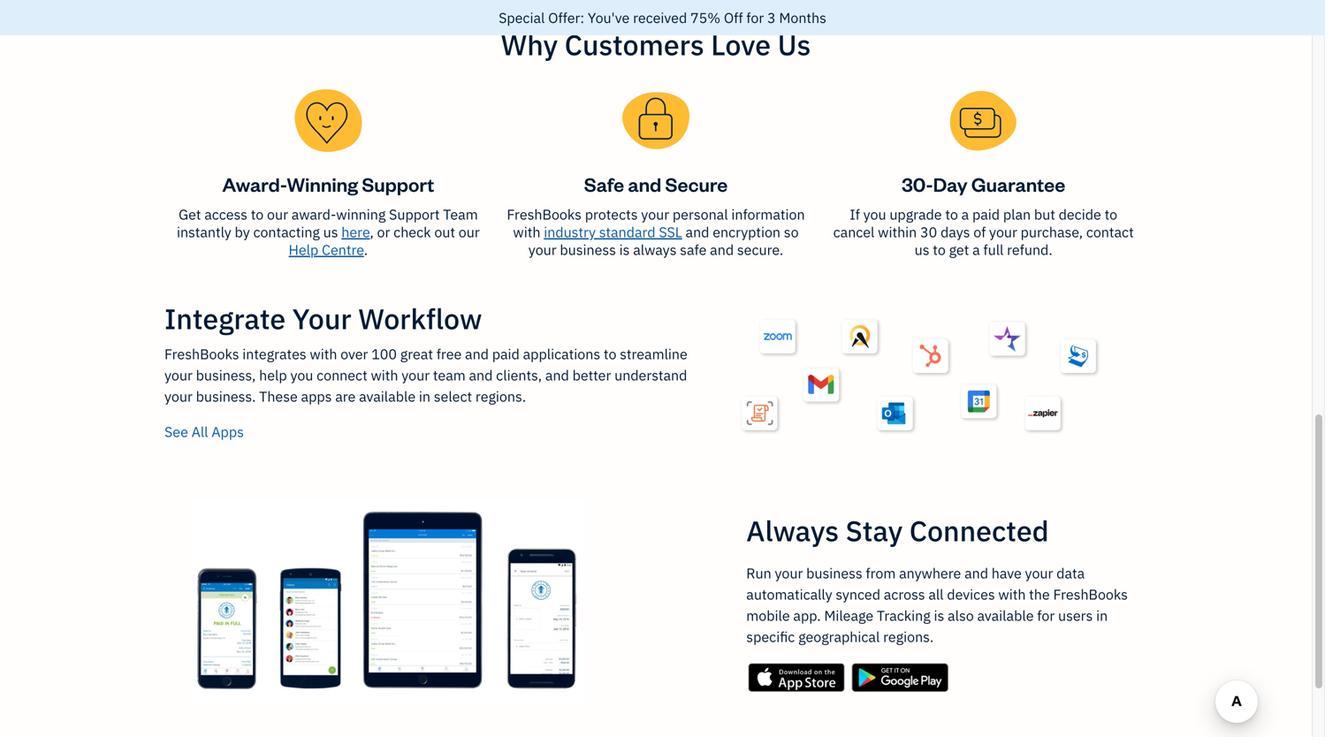 Task type: describe. For each thing, give the bounding box(es) containing it.
30
[[920, 223, 937, 241]]

always
[[746, 512, 839, 549]]

30-
[[902, 171, 933, 197]]

paid inside integrate your workflow freshbooks integrates with over 100 great free and paid applications to streamline your business, help you connect with your team and clients, and better understand your business. these apps are available in select regions.
[[492, 345, 520, 363]]

offer:
[[548, 8, 584, 27]]

see all apps link
[[164, 423, 244, 441]]

users
[[1058, 606, 1093, 625]]

regions. inside run your business from anywhere and have your data automatically synced across all devices with the freshbooks mobile app. mileage tracking is also available for users in specific geographical regions.
[[883, 628, 934, 646]]

months
[[779, 8, 826, 27]]

available inside run your business from anywhere and have your data automatically synced across all devices with the freshbooks mobile app. mileage tracking is also available for users in specific geographical regions.
[[977, 606, 1034, 625]]

the
[[1029, 585, 1050, 604]]

are
[[335, 387, 356, 406]]

.
[[364, 240, 368, 259]]

here
[[341, 223, 370, 241]]

our inside get access to our award-winning support team instantly by contacting us
[[267, 205, 288, 224]]

contact
[[1086, 223, 1134, 241]]

so
[[784, 223, 799, 241]]

standard
[[599, 223, 655, 241]]

main element
[[0, 0, 239, 737]]

data
[[1056, 564, 1085, 583]]

us inside 30-day guarantee if you upgrade to a paid plan but decide to cancel within 30 days of your purchase, contact us to get a full refund.
[[915, 240, 929, 259]]

your left business, at left
[[164, 366, 193, 385]]

freshbooks inside integrate your workflow freshbooks integrates with over 100 great free and paid applications to streamline your business, help you connect with your team and clients, and better understand your business. these apps are available in select regions.
[[164, 345, 239, 363]]

full
[[983, 240, 1004, 259]]

you inside integrate your workflow freshbooks integrates with over 100 great free and paid applications to streamline your business, help you connect with your team and clients, and better understand your business. these apps are available in select regions.
[[290, 366, 313, 385]]

synced
[[836, 585, 880, 604]]

within
[[878, 223, 917, 241]]

is inside run your business from anywhere and have your data automatically synced across all devices with the freshbooks mobile app. mileage tracking is also available for users in specific geographical regions.
[[934, 606, 944, 625]]

centre
[[322, 240, 364, 259]]

you've
[[588, 8, 630, 27]]

tracking
[[877, 606, 931, 625]]

secure
[[665, 171, 728, 197]]

but
[[1034, 205, 1055, 224]]

your up the
[[1025, 564, 1053, 583]]

all
[[191, 423, 208, 441]]

free
[[436, 345, 462, 363]]

freshbooks inside run your business from anywhere and have your data automatically synced across all devices with the freshbooks mobile app. mileage tracking is also available for users in specific geographical regions.
[[1053, 585, 1128, 604]]

30-day guarantee if you upgrade to a paid plan but decide to cancel within 30 days of your purchase, contact us to get a full refund.
[[833, 171, 1134, 259]]

our inside the here , or check out our help centre .
[[459, 223, 480, 241]]

get
[[949, 240, 969, 259]]

and down applications
[[545, 366, 569, 385]]

and right team
[[469, 366, 493, 385]]

your down great
[[402, 366, 430, 385]]

decide
[[1059, 205, 1101, 224]]

guarantee
[[971, 171, 1065, 197]]

customers
[[564, 26, 704, 63]]

business.
[[196, 387, 256, 406]]

winning
[[287, 171, 358, 197]]

always stay connected
[[746, 512, 1049, 549]]

business inside and encryption so your business is always safe and secure.
[[560, 240, 616, 259]]

love
[[711, 26, 771, 63]]

if
[[850, 205, 860, 224]]

integrate your workflow freshbooks integrates with over 100 great free and paid applications to streamline your business, help you connect with your team and clients, and better understand your business. these apps are available in select regions.
[[164, 300, 688, 406]]

total profit
[[288, 358, 385, 384]]

here , or check out our help centre .
[[289, 223, 480, 259]]

anywhere
[[899, 564, 961, 583]]

and right safe
[[628, 171, 661, 197]]

award-
[[291, 205, 336, 224]]

your up automatically
[[775, 564, 803, 583]]

or
[[377, 223, 390, 241]]

with inside freshbooks protects your personal information with
[[513, 223, 540, 241]]

integrates
[[242, 345, 306, 363]]

clients,
[[496, 366, 542, 385]]

apps
[[301, 387, 332, 406]]

winning
[[336, 205, 386, 224]]

app.
[[793, 606, 821, 625]]

select
[[434, 387, 472, 406]]

us inside get access to our award-winning support team instantly by contacting us
[[323, 223, 338, 241]]

regions. inside integrate your workflow freshbooks integrates with over 100 great free and paid applications to streamline your business, help you connect with your team and clients, and better understand your business. these apps are available in select regions.
[[475, 387, 526, 406]]

and encryption so your business is always safe and secure.
[[528, 223, 799, 259]]

with down "100" at the left of the page
[[371, 366, 398, 385]]

with inside run your business from anywhere and have your data automatically synced across all devices with the freshbooks mobile app. mileage tracking is also available for users in specific geographical regions.
[[998, 585, 1026, 604]]

from
[[866, 564, 896, 583]]

team
[[443, 205, 478, 224]]

see all apps
[[164, 423, 244, 441]]

safe
[[584, 171, 624, 197]]

and inside run your business from anywhere and have your data automatically synced across all devices with the freshbooks mobile app. mileage tracking is also available for users in specific geographical regions.
[[964, 564, 988, 583]]

understand
[[614, 366, 687, 385]]

industry standard ssl
[[544, 223, 682, 241]]

automatically
[[746, 585, 832, 604]]

off
[[724, 8, 743, 27]]

mileage
[[824, 606, 873, 625]]

see
[[164, 423, 188, 441]]

ssl
[[659, 223, 682, 241]]

apps
[[212, 423, 244, 441]]

0 horizontal spatial for
[[746, 8, 764, 27]]

to inside get access to our award-winning support team instantly by contacting us
[[251, 205, 264, 224]]

your inside and encryption so your business is always safe and secure.
[[528, 240, 557, 259]]

purchase,
[[1021, 223, 1083, 241]]

outstanding
[[288, 139, 396, 164]]

industry standard ssl link
[[544, 223, 682, 241]]

75%
[[690, 8, 720, 27]]

days
[[941, 223, 970, 241]]

run
[[746, 564, 771, 583]]



Task type: locate. For each thing, give the bounding box(es) containing it.
1 horizontal spatial for
[[1037, 606, 1055, 625]]

0 vertical spatial paid
[[972, 205, 1000, 224]]

0 horizontal spatial business
[[560, 240, 616, 259]]

1 vertical spatial you
[[290, 366, 313, 385]]

dashboard
[[288, 66, 450, 108]]

contacting
[[253, 223, 320, 241]]

to inside integrate your workflow freshbooks integrates with over 100 great free and paid applications to streamline your business, help you connect with your team and clients, and better understand your business. these apps are available in select regions.
[[604, 345, 616, 363]]

a left of
[[961, 205, 969, 224]]

across
[[884, 585, 925, 604]]

day
[[933, 171, 968, 197]]

with left industry
[[513, 223, 540, 241]]

to right decide
[[1105, 205, 1117, 224]]

your left "standard"
[[528, 240, 557, 259]]

our
[[267, 205, 288, 224], [459, 223, 480, 241]]

is
[[619, 240, 630, 259], [934, 606, 944, 625]]

business,
[[196, 366, 256, 385]]

all
[[928, 585, 944, 604]]

paid up the clients,
[[492, 345, 520, 363]]

integrate
[[164, 300, 286, 337]]

regions. down the clients,
[[475, 387, 526, 406]]

award-winning support
[[222, 171, 434, 197]]

for left 3 on the top of page
[[746, 8, 764, 27]]

1 horizontal spatial available
[[977, 606, 1034, 625]]

1 vertical spatial paid
[[492, 345, 520, 363]]

special offer: you've received 75% off for 3 months
[[499, 8, 826, 27]]

to up better
[[604, 345, 616, 363]]

you right if
[[863, 205, 886, 224]]

is left always at the top
[[619, 240, 630, 259]]

for down the
[[1037, 606, 1055, 625]]

us
[[778, 26, 811, 63]]

revenue
[[400, 139, 477, 164]]

in inside run your business from anywhere and have your data automatically synced across all devices with the freshbooks mobile app. mileage tracking is also available for users in specific geographical regions.
[[1096, 606, 1108, 625]]

your down safe and secure
[[641, 205, 669, 224]]

1 vertical spatial business
[[806, 564, 862, 583]]

0 vertical spatial freshbooks
[[507, 205, 582, 224]]

in left select
[[419, 387, 430, 406]]

in inside integrate your workflow freshbooks integrates with over 100 great free and paid applications to streamline your business, help you connect with your team and clients, and better understand your business. these apps are available in select regions.
[[419, 387, 430, 406]]

geographical
[[798, 628, 880, 646]]

in right users
[[1096, 606, 1108, 625]]

why customers love us
[[501, 26, 811, 63]]

industry
[[544, 223, 596, 241]]

1 horizontal spatial freshbooks
[[507, 205, 582, 224]]

0 horizontal spatial in
[[419, 387, 430, 406]]

team
[[433, 366, 466, 385]]

run your business from anywhere and have your data automatically synced across all devices with the freshbooks mobile app. mileage tracking is also available for users in specific geographical regions.
[[746, 564, 1128, 646]]

support right ,
[[389, 205, 440, 224]]

1 horizontal spatial regions.
[[883, 628, 934, 646]]

freshbooks up users
[[1053, 585, 1128, 604]]

out
[[434, 223, 455, 241]]

to
[[251, 205, 264, 224], [945, 205, 958, 224], [1105, 205, 1117, 224], [933, 240, 946, 259], [604, 345, 616, 363]]

is inside and encryption so your business is always safe and secure.
[[619, 240, 630, 259]]

your up see
[[164, 387, 193, 406]]

apple app store image
[[746, 662, 847, 694]]

mobile
[[746, 606, 790, 625]]

encryption
[[713, 223, 781, 241]]

protects
[[585, 205, 638, 224]]

always
[[633, 240, 677, 259]]

devices
[[947, 585, 995, 604]]

instantly
[[177, 223, 231, 241]]

1 horizontal spatial is
[[934, 606, 944, 625]]

our right the "out"
[[459, 223, 480, 241]]

owner
[[14, 35, 49, 50]]

available
[[359, 387, 416, 406], [977, 606, 1034, 625]]

0 horizontal spatial us
[[323, 223, 338, 241]]

here link
[[341, 223, 370, 241]]

to right 30
[[945, 205, 958, 224]]

help centre link
[[289, 240, 364, 259]]

1 vertical spatial for
[[1037, 606, 1055, 625]]

cancel
[[833, 223, 875, 241]]

1 vertical spatial in
[[1096, 606, 1108, 625]]

available down profit
[[359, 387, 416, 406]]

stay
[[846, 512, 903, 549]]

1 vertical spatial regions.
[[883, 628, 934, 646]]

a right the get
[[972, 240, 980, 259]]

and right ssl
[[686, 223, 709, 241]]

get
[[179, 205, 201, 224]]

for inside run your business from anywhere and have your data automatically synced across all devices with the freshbooks mobile app. mileage tracking is also available for users in specific geographical regions.
[[1037, 606, 1055, 625]]

your inside 30-day guarantee if you upgrade to a paid plan but decide to cancel within 30 days of your purchase, contact us to get a full refund.
[[989, 223, 1017, 241]]

freshbooks protects your personal information with
[[507, 205, 805, 241]]

0 horizontal spatial freshbooks
[[164, 345, 239, 363]]

in
[[419, 387, 430, 406], [1096, 606, 1108, 625]]

1 horizontal spatial paid
[[972, 205, 1000, 224]]

0 horizontal spatial available
[[359, 387, 416, 406]]

0 vertical spatial in
[[419, 387, 430, 406]]

refund.
[[1007, 240, 1052, 259]]

support down 'outstanding revenue'
[[362, 171, 434, 197]]

by
[[235, 223, 250, 241]]

to right by
[[251, 205, 264, 224]]

support inside get access to our award-winning support team instantly by contacting us
[[389, 205, 440, 224]]

regions.
[[475, 387, 526, 406], [883, 628, 934, 646]]

1 vertical spatial is
[[934, 606, 944, 625]]

us
[[323, 223, 338, 241], [915, 240, 929, 259]]

,
[[370, 223, 374, 241]]

to left the get
[[933, 240, 946, 259]]

1 horizontal spatial our
[[459, 223, 480, 241]]

1 horizontal spatial us
[[915, 240, 929, 259]]

special
[[499, 8, 545, 27]]

0 horizontal spatial a
[[961, 205, 969, 224]]

0 horizontal spatial regions.
[[475, 387, 526, 406]]

and right safe at the top right of page
[[710, 240, 734, 259]]

0 vertical spatial you
[[863, 205, 886, 224]]

0 vertical spatial support
[[362, 171, 434, 197]]

your inside freshbooks protects your personal information with
[[641, 205, 669, 224]]

business inside run your business from anywhere and have your data automatically synced across all devices with the freshbooks mobile app. mileage tracking is also available for users in specific geographical regions.
[[806, 564, 862, 583]]

freshbooks inside freshbooks protects your personal information with
[[507, 205, 582, 224]]

better
[[572, 366, 611, 385]]

and
[[628, 171, 661, 197], [686, 223, 709, 241], [710, 240, 734, 259], [465, 345, 489, 363], [469, 366, 493, 385], [545, 366, 569, 385], [964, 564, 988, 583]]

your right of
[[989, 223, 1017, 241]]

1 horizontal spatial a
[[972, 240, 980, 259]]

0 horizontal spatial you
[[290, 366, 313, 385]]

paid
[[972, 205, 1000, 224], [492, 345, 520, 363]]

us left here link
[[323, 223, 338, 241]]

0 vertical spatial is
[[619, 240, 630, 259]]

and up devices
[[964, 564, 988, 583]]

streamline
[[620, 345, 688, 363]]

2 vertical spatial freshbooks
[[1053, 585, 1128, 604]]

with up connect
[[310, 345, 337, 363]]

these
[[259, 387, 298, 406]]

paid left "plan"
[[972, 205, 1000, 224]]

your
[[641, 205, 669, 224], [989, 223, 1017, 241], [528, 240, 557, 259], [164, 366, 193, 385], [402, 366, 430, 385], [164, 387, 193, 406], [775, 564, 803, 583], [1025, 564, 1053, 583]]

freshbooks
[[507, 205, 582, 224], [164, 345, 239, 363], [1053, 585, 1128, 604]]

of
[[973, 223, 986, 241]]

specific
[[746, 628, 795, 646]]

available inside integrate your workflow freshbooks integrates with over 100 great free and paid applications to streamline your business, help you connect with your team and clients, and better understand your business. these apps are available in select regions.
[[359, 387, 416, 406]]

0 vertical spatial a
[[961, 205, 969, 224]]

outstanding revenue
[[288, 139, 477, 164]]

total
[[288, 358, 332, 384]]

check
[[393, 223, 431, 241]]

connect
[[317, 366, 367, 385]]

regions. down tracking
[[883, 628, 934, 646]]

upgrade
[[890, 205, 942, 224]]

0 horizontal spatial paid
[[492, 345, 520, 363]]

information
[[731, 205, 805, 224]]

2 horizontal spatial freshbooks
[[1053, 585, 1128, 604]]

personal
[[673, 205, 728, 224]]

our left award-
[[267, 205, 288, 224]]

you inside 30-day guarantee if you upgrade to a paid plan but decide to cancel within 30 days of your purchase, contact us to get a full refund.
[[863, 205, 886, 224]]

available down the
[[977, 606, 1034, 625]]

1 vertical spatial freshbooks
[[164, 345, 239, 363]]

1 horizontal spatial you
[[863, 205, 886, 224]]

help
[[289, 240, 318, 259]]

0 vertical spatial available
[[359, 387, 416, 406]]

freshbooks up business, at left
[[164, 345, 239, 363]]

why
[[501, 26, 558, 63]]

us down "upgrade"
[[915, 240, 929, 259]]

is down all
[[934, 606, 944, 625]]

great
[[400, 345, 433, 363]]

safe and secure
[[584, 171, 728, 197]]

1 vertical spatial a
[[972, 240, 980, 259]]

support
[[362, 171, 434, 197], [389, 205, 440, 224]]

0 horizontal spatial our
[[267, 205, 288, 224]]

access
[[204, 205, 247, 224]]

see all apps button
[[164, 421, 244, 457]]

with down have
[[998, 585, 1026, 604]]

0 horizontal spatial is
[[619, 240, 630, 259]]

1 vertical spatial support
[[389, 205, 440, 224]]

1 horizontal spatial in
[[1096, 606, 1108, 625]]

secure.
[[737, 240, 783, 259]]

google play image
[[850, 662, 950, 694]]

get access to our award-winning support team instantly by contacting us
[[177, 205, 478, 241]]

1 vertical spatial available
[[977, 606, 1034, 625]]

1 horizontal spatial business
[[806, 564, 862, 583]]

connected
[[909, 512, 1049, 549]]

freshbooks left "protects"
[[507, 205, 582, 224]]

0 vertical spatial regions.
[[475, 387, 526, 406]]

you up apps on the left
[[290, 366, 313, 385]]

business up synced
[[806, 564, 862, 583]]

your
[[292, 300, 351, 337]]

paid inside 30-day guarantee if you upgrade to a paid plan but decide to cancel within 30 days of your purchase, contact us to get a full refund.
[[972, 205, 1000, 224]]

0 vertical spatial for
[[746, 8, 764, 27]]

0 vertical spatial business
[[560, 240, 616, 259]]

and right the "free"
[[465, 345, 489, 363]]

business down "protects"
[[560, 240, 616, 259]]



Task type: vqa. For each thing, say whether or not it's contained in the screenshot.
projects "image"
no



